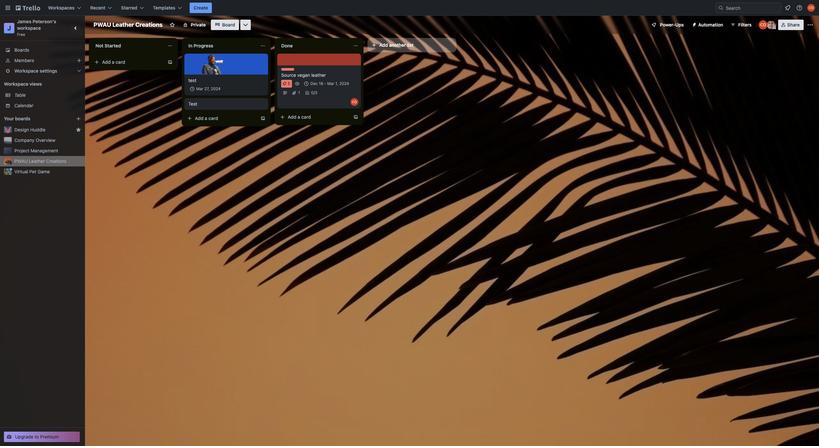 Task type: describe. For each thing, give the bounding box(es) containing it.
ups
[[676, 22, 684, 27]]

peterson's
[[33, 19, 56, 24]]

game
[[38, 169, 50, 174]]

source vegan leather link
[[281, 72, 357, 79]]

add a card button for done
[[277, 112, 351, 122]]

dec 18 - mar 1, 2024
[[311, 81, 349, 86]]

0 horizontal spatial leather
[[29, 158, 45, 164]]

sourcing
[[281, 68, 298, 73]]

workspace
[[17, 25, 41, 31]]

views
[[29, 81, 42, 87]]

company overview link
[[14, 137, 81, 144]]

your boards with 5 items element
[[4, 115, 66, 123]]

company overview
[[14, 137, 55, 143]]

27,
[[205, 86, 210, 91]]

pwau inside board name text box
[[94, 21, 111, 28]]

test link
[[188, 77, 264, 84]]

power-ups button
[[647, 20, 688, 30]]

design
[[14, 127, 29, 133]]

0 / 3
[[311, 90, 318, 95]]

boards
[[15, 116, 30, 121]]

this member is an admin of this board. image
[[773, 27, 776, 29]]

in progress
[[188, 43, 213, 48]]

create
[[194, 5, 208, 10]]

started
[[105, 43, 121, 48]]

members link
[[0, 55, 85, 66]]

recent button
[[86, 3, 116, 13]]

1 vertical spatial pwau leather creations
[[14, 158, 66, 164]]

starred
[[121, 5, 137, 10]]

1 horizontal spatial mar
[[327, 81, 335, 86]]

test
[[188, 78, 197, 83]]

james
[[17, 19, 31, 24]]

settings
[[40, 68, 57, 74]]

test link
[[188, 101, 264, 107]]

workspaces button
[[44, 3, 85, 13]]

mar 27, 2024
[[196, 86, 221, 91]]

star or unstar board image
[[170, 22, 175, 27]]

huddle
[[30, 127, 45, 133]]

pwau leather creations inside board name text box
[[94, 21, 163, 28]]

color: bold red, title: "sourcing" element
[[281, 68, 298, 73]]

0 horizontal spatial create from template… image
[[168, 60, 173, 65]]

project
[[14, 148, 29, 153]]

management
[[31, 148, 58, 153]]

sourcing source vegan leather
[[281, 68, 326, 78]]

add for the leftmost add a card 'button'
[[102, 59, 111, 65]]

a for in progress
[[205, 116, 207, 121]]

automation
[[699, 22, 724, 27]]

sm image
[[690, 20, 699, 29]]

workspace settings button
[[0, 66, 85, 76]]

Dec 18 - Mar 1, 2024 checkbox
[[303, 80, 351, 88]]

workspaces
[[48, 5, 75, 10]]

add a card for done
[[288, 114, 311, 120]]

another
[[389, 42, 406, 48]]

1 vertical spatial 2024
[[211, 86, 221, 91]]

templates button
[[149, 3, 186, 13]]

christina overa (christinaovera) image inside primary element
[[808, 4, 816, 12]]

1,
[[336, 81, 339, 86]]

5
[[288, 81, 290, 86]]

table link
[[14, 92, 81, 98]]

virtual pet game link
[[14, 169, 81, 175]]

table
[[14, 92, 26, 98]]

share button
[[779, 20, 804, 30]]

virtual
[[14, 169, 28, 174]]

2 vertical spatial christina overa (christinaovera) image
[[351, 98, 359, 106]]

not
[[96, 43, 103, 48]]

-
[[325, 81, 326, 86]]

add for add another list button
[[380, 42, 388, 48]]

0 notifications image
[[784, 4, 792, 12]]

filters
[[739, 22, 752, 27]]

card for done
[[302, 114, 311, 120]]

workspace for workspace settings
[[14, 68, 39, 74]]

/
[[314, 90, 315, 95]]

virtual pet game
[[14, 169, 50, 174]]

overview
[[36, 137, 55, 143]]

a for done
[[298, 114, 300, 120]]

1 horizontal spatial christina overa (christinaovera) image
[[759, 20, 768, 29]]

customize views image
[[242, 22, 249, 28]]

members
[[14, 58, 34, 63]]

boards
[[14, 47, 29, 53]]

your
[[4, 116, 14, 121]]

company
[[14, 137, 34, 143]]

create from template… image for in progress
[[260, 116, 266, 121]]



Task type: vqa. For each thing, say whether or not it's contained in the screenshot.
Sales to the right
no



Task type: locate. For each thing, give the bounding box(es) containing it.
0 horizontal spatial christina overa (christinaovera) image
[[351, 98, 359, 106]]

list
[[407, 42, 414, 48]]

add another list button
[[368, 38, 457, 52]]

0 horizontal spatial card
[[116, 59, 125, 65]]

2 horizontal spatial card
[[302, 114, 311, 120]]

james peterson's workspace link
[[17, 19, 57, 31]]

add another list
[[380, 42, 414, 48]]

1 horizontal spatial pwau leather creations
[[94, 21, 163, 28]]

j link
[[4, 23, 14, 33]]

create from template… image
[[168, 60, 173, 65], [353, 115, 359, 120], [260, 116, 266, 121]]

pwau leather creations down starred
[[94, 21, 163, 28]]

0 vertical spatial mar
[[327, 81, 335, 86]]

add a card button for in progress
[[185, 113, 258, 124]]

starred icon image
[[76, 127, 81, 133]]

Search field
[[716, 3, 782, 13]]

mar
[[327, 81, 335, 86], [196, 86, 203, 91]]

upgrade to premium link
[[4, 432, 80, 442]]

0 horizontal spatial pwau leather creations
[[14, 158, 66, 164]]

project management
[[14, 148, 58, 153]]

add a card down the started at left top
[[102, 59, 125, 65]]

workspace down members
[[14, 68, 39, 74]]

pwau leather creations up game
[[14, 158, 66, 164]]

0 horizontal spatial add a card
[[102, 59, 125, 65]]

a down 1
[[298, 114, 300, 120]]

add a card button down not started text field
[[92, 57, 165, 67]]

0
[[311, 90, 314, 95]]

pwau leather creations link
[[14, 158, 81, 165]]

workspace
[[14, 68, 39, 74], [4, 81, 28, 87]]

pet
[[29, 169, 36, 174]]

1 horizontal spatial card
[[209, 116, 218, 121]]

https://media2.giphy.com/media/vhqa3tryiebmkd5qih/100w.gif?cid=ad960664tuux3ictzc2l4kkstlpkpgfee3kg7e05hcw8694d&ep=v1_stickers_search&rid=100w.gif&ct=s image
[[201, 53, 224, 75]]

private
[[191, 22, 206, 27]]

add for in progress's add a card 'button'
[[195, 116, 204, 121]]

upgrade to premium
[[15, 434, 59, 440]]

creations inside board name text box
[[135, 21, 163, 28]]

Board name text field
[[90, 20, 166, 30]]

premium
[[40, 434, 59, 440]]

leather
[[312, 72, 326, 78]]

2024
[[340, 81, 349, 86], [211, 86, 221, 91]]

primary element
[[0, 0, 820, 16]]

add a card button down 0 / 3
[[277, 112, 351, 122]]

share
[[788, 22, 800, 27]]

1 vertical spatial mar
[[196, 86, 203, 91]]

card
[[116, 59, 125, 65], [302, 114, 311, 120], [209, 116, 218, 121]]

1 horizontal spatial leather
[[113, 21, 134, 28]]

creations
[[135, 21, 163, 28], [46, 158, 66, 164]]

workspace navigation collapse icon image
[[71, 24, 80, 33]]

0 horizontal spatial 2024
[[211, 86, 221, 91]]

add inside button
[[380, 42, 388, 48]]

1 vertical spatial workspace
[[4, 81, 28, 87]]

to
[[35, 434, 39, 440]]

In Progress text field
[[185, 41, 257, 51]]

mar right -
[[327, 81, 335, 86]]

0 horizontal spatial add a card button
[[92, 57, 165, 67]]

james peterson's workspace free
[[17, 19, 57, 37]]

in
[[188, 43, 193, 48]]

creations down the project management link
[[46, 158, 66, 164]]

show menu image
[[808, 22, 814, 28]]

calendar
[[14, 103, 33, 108]]

add a card button down test link at top
[[185, 113, 258, 124]]

2 horizontal spatial add a card
[[288, 114, 311, 120]]

1 vertical spatial christina overa (christinaovera) image
[[759, 20, 768, 29]]

add a card down 1
[[288, 114, 311, 120]]

0 vertical spatial leather
[[113, 21, 134, 28]]

calendar link
[[14, 102, 81, 109]]

add for done add a card 'button'
[[288, 114, 297, 120]]

dec
[[311, 81, 318, 86]]

power-ups
[[660, 22, 684, 27]]

a down the started at left top
[[112, 59, 114, 65]]

workspace up table
[[4, 81, 28, 87]]

power-
[[660, 22, 676, 27]]

workspace views
[[4, 81, 42, 87]]

search image
[[719, 5, 724, 10]]

2 horizontal spatial add a card button
[[277, 112, 351, 122]]

1 horizontal spatial create from template… image
[[260, 116, 266, 121]]

private button
[[179, 20, 210, 30]]

filters button
[[729, 20, 754, 30]]

project management link
[[14, 148, 81, 154]]

j
[[7, 24, 11, 32]]

back to home image
[[16, 3, 40, 13]]

workspace for workspace views
[[4, 81, 28, 87]]

18
[[319, 81, 323, 86]]

create button
[[190, 3, 212, 13]]

1 horizontal spatial add a card button
[[185, 113, 258, 124]]

done
[[281, 43, 293, 48]]

create from template… image for done
[[353, 115, 359, 120]]

1 horizontal spatial 2024
[[340, 81, 349, 86]]

3
[[315, 90, 318, 95]]

design huddle
[[14, 127, 45, 133]]

upgrade
[[15, 434, 33, 440]]

open information menu image
[[797, 5, 803, 11]]

board link
[[211, 20, 239, 30]]

automation button
[[690, 20, 728, 30]]

leather inside board name text box
[[113, 21, 134, 28]]

board
[[222, 22, 235, 27]]

card for in progress
[[209, 116, 218, 121]]

1
[[298, 90, 300, 95]]

0 vertical spatial creations
[[135, 21, 163, 28]]

add board image
[[76, 116, 81, 121]]

creations down templates
[[135, 21, 163, 28]]

workspace settings
[[14, 68, 57, 74]]

2 horizontal spatial a
[[298, 114, 300, 120]]

Mar 27, 2024 checkbox
[[188, 85, 223, 93]]

1 vertical spatial leather
[[29, 158, 45, 164]]

0 horizontal spatial creations
[[46, 158, 66, 164]]

progress
[[194, 43, 213, 48]]

source
[[281, 72, 296, 78]]

add
[[380, 42, 388, 48], [102, 59, 111, 65], [288, 114, 297, 120], [195, 116, 204, 121]]

1 vertical spatial creations
[[46, 158, 66, 164]]

Done text field
[[277, 41, 349, 51]]

0 vertical spatial pwau leather creations
[[94, 21, 163, 28]]

2 horizontal spatial create from template… image
[[353, 115, 359, 120]]

0 vertical spatial workspace
[[14, 68, 39, 74]]

2 horizontal spatial christina overa (christinaovera) image
[[808, 4, 816, 12]]

leather down starred
[[113, 21, 134, 28]]

1 horizontal spatial a
[[205, 116, 207, 121]]

leather
[[113, 21, 134, 28], [29, 158, 45, 164]]

leather down the project management
[[29, 158, 45, 164]]

boards link
[[0, 45, 85, 55]]

add a card down test
[[195, 116, 218, 121]]

0 vertical spatial 2024
[[340, 81, 349, 86]]

templates
[[153, 5, 175, 10]]

Not Started text field
[[92, 41, 164, 51]]

0 horizontal spatial a
[[112, 59, 114, 65]]

1 horizontal spatial creations
[[135, 21, 163, 28]]

recent
[[90, 5, 105, 10]]

2024 right 1,
[[340, 81, 349, 86]]

pwau up virtual
[[14, 158, 28, 164]]

design huddle link
[[14, 127, 73, 133]]

0 vertical spatial pwau
[[94, 21, 111, 28]]

0 horizontal spatial mar
[[196, 86, 203, 91]]

free
[[17, 32, 25, 37]]

0 horizontal spatial pwau
[[14, 158, 28, 164]]

2024 right 27,
[[211, 86, 221, 91]]

test
[[188, 101, 197, 107]]

vegan
[[298, 72, 310, 78]]

not started
[[96, 43, 121, 48]]

0 vertical spatial christina overa (christinaovera) image
[[808, 4, 816, 12]]

your boards
[[4, 116, 30, 121]]

starred button
[[117, 3, 148, 13]]

workspace inside the workspace settings dropdown button
[[14, 68, 39, 74]]

a
[[112, 59, 114, 65], [298, 114, 300, 120], [205, 116, 207, 121]]

pwau down recent dropdown button
[[94, 21, 111, 28]]

1 horizontal spatial add a card
[[195, 116, 218, 121]]

christina overa (christinaovera) image
[[808, 4, 816, 12], [759, 20, 768, 29], [351, 98, 359, 106]]

james peterson (jamespeterson93) image
[[768, 20, 777, 29]]

a down test link at top
[[205, 116, 207, 121]]

add a card for in progress
[[195, 116, 218, 121]]

1 vertical spatial pwau
[[14, 158, 28, 164]]

mar left 27,
[[196, 86, 203, 91]]

1 horizontal spatial pwau
[[94, 21, 111, 28]]



